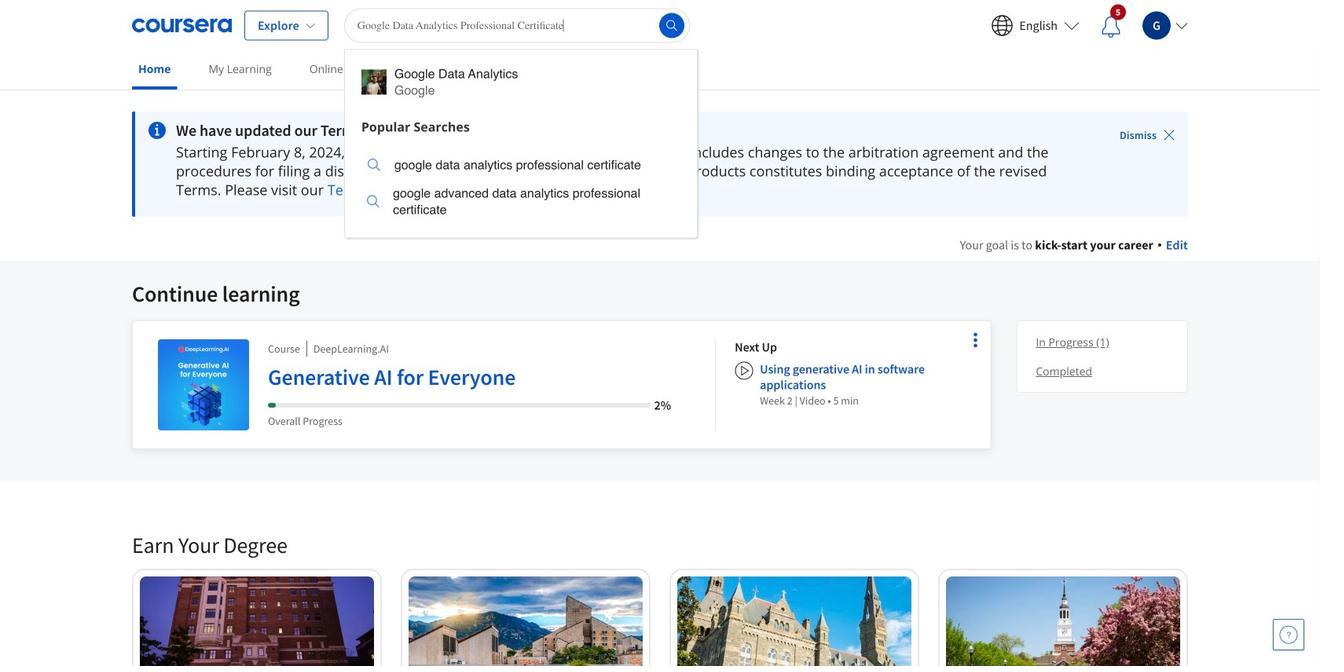 Task type: vqa. For each thing, say whether or not it's contained in the screenshot.
the Instead
no



Task type: locate. For each thing, give the bounding box(es) containing it.
What do you want to learn? text field
[[344, 8, 690, 43]]

list box
[[345, 141, 697, 238]]

0 vertical spatial suggestion image image
[[361, 70, 387, 95]]

main content
[[0, 92, 1321, 667]]

generative ai for everyone image
[[158, 340, 249, 431]]

suggestion image image for autocomplete results list box
[[361, 70, 387, 95]]

1 vertical spatial suggestion image image
[[368, 159, 380, 171]]

None search field
[[344, 8, 698, 239]]

suggestion image image
[[361, 70, 387, 95], [368, 159, 380, 171], [367, 195, 380, 208]]

suggestion image image for list box in the autocomplete results list box
[[368, 159, 380, 171]]

2 vertical spatial suggestion image image
[[367, 195, 380, 208]]



Task type: describe. For each thing, give the bounding box(es) containing it.
information: we have updated our terms of use element
[[176, 121, 1076, 140]]

help center image
[[1280, 626, 1299, 645]]

autocomplete results list box
[[344, 49, 698, 239]]

more option for generative ai for everyone image
[[965, 329, 987, 351]]

coursera image
[[132, 13, 232, 38]]

list box inside autocomplete results list box
[[345, 141, 697, 238]]

earn your degree collection element
[[123, 506, 1198, 667]]



